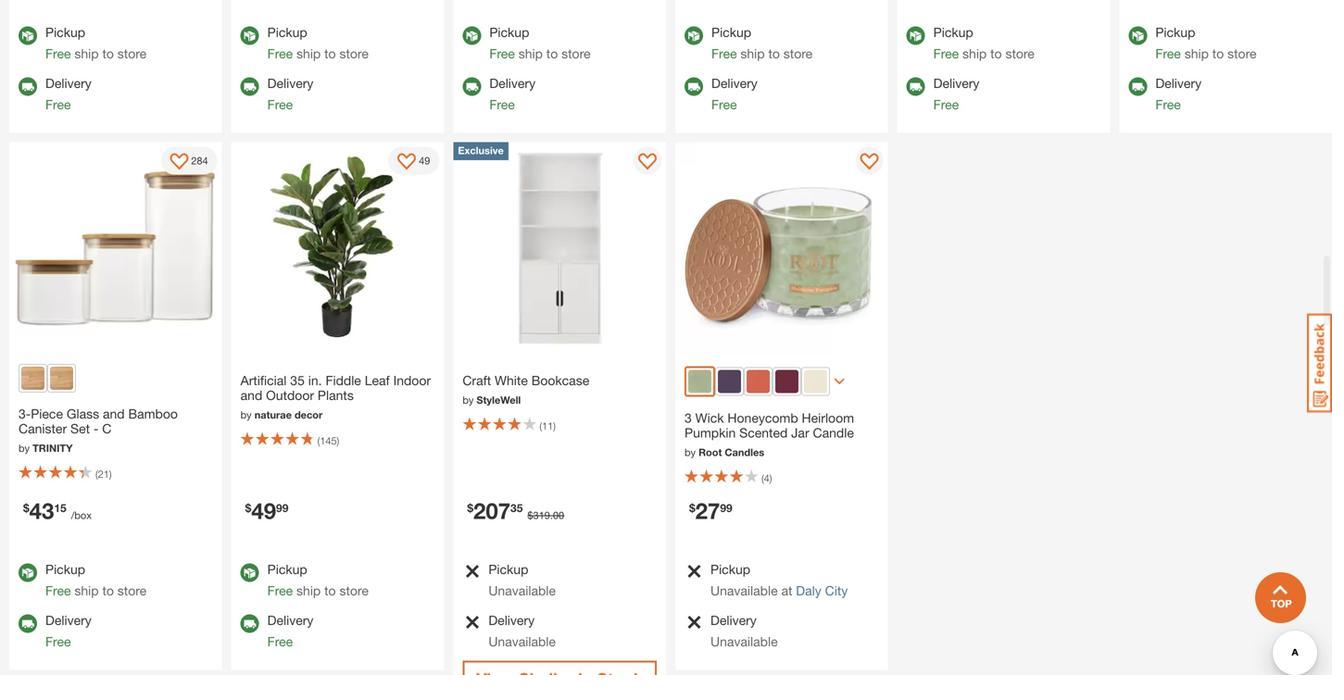 Task type: vqa. For each thing, say whether or not it's contained in the screenshot.
decor
yes



Task type: locate. For each thing, give the bounding box(es) containing it.
unavailable inside pickup unavailable at daly city
[[711, 583, 778, 599]]

0 vertical spatial 35
[[290, 373, 305, 388]]

ship
[[74, 46, 99, 61], [297, 46, 321, 61], [519, 46, 543, 61], [741, 46, 765, 61], [963, 46, 987, 61], [1185, 46, 1209, 61], [74, 583, 99, 599], [297, 583, 321, 599]]

and
[[241, 388, 263, 403], [103, 407, 125, 422]]

to
[[102, 46, 114, 61], [324, 46, 336, 61], [547, 46, 558, 61], [769, 46, 780, 61], [991, 46, 1002, 61], [1213, 46, 1224, 61], [102, 583, 114, 599], [324, 583, 336, 599]]

2 limited stock for pickup image from the left
[[685, 564, 702, 580]]

1 display image from the left
[[398, 153, 416, 172]]

3 available for pickup image from the left
[[907, 26, 925, 45]]

feedback link image
[[1308, 313, 1333, 413]]

1 horizontal spatial 99
[[720, 502, 733, 515]]

display image
[[398, 153, 416, 172], [638, 153, 657, 172]]

35 left in.
[[290, 373, 305, 388]]

natural image
[[804, 370, 828, 393]]

( 145 )
[[318, 435, 339, 447]]

available for pickup image
[[19, 26, 37, 45], [685, 26, 703, 45], [907, 26, 925, 45], [1129, 26, 1148, 45]]

21
[[98, 469, 109, 481]]

delivery unavailable down pickup unavailable at daly city at right bottom
[[711, 613, 778, 650]]

available shipping image
[[463, 77, 481, 96], [1129, 77, 1148, 96], [241, 615, 259, 633]]

0 horizontal spatial delivery unavailable
[[489, 613, 556, 650]]

) for ( 11 )
[[553, 420, 556, 432]]

candles
[[725, 447, 765, 459]]

by left root in the right bottom of the page
[[685, 447, 696, 459]]

0 horizontal spatial 49
[[251, 498, 276, 524]]

35
[[290, 373, 305, 388], [511, 502, 523, 515]]

( 11 )
[[540, 420, 556, 432]]

0 horizontal spatial limited stock for pickup image
[[463, 615, 480, 631]]

0 horizontal spatial limited stock for pickup image
[[463, 564, 480, 580]]

by
[[463, 394, 474, 407], [241, 409, 252, 421], [19, 443, 30, 455], [685, 447, 696, 459]]

1 vertical spatial 49
[[251, 498, 276, 524]]

city
[[825, 583, 848, 599]]

1 horizontal spatial 35
[[511, 502, 523, 515]]

artificial 35 in. fiddle leaf indoor and outdoor plants link
[[241, 369, 435, 408]]

15
[[54, 502, 66, 515]]

and up naturae
[[241, 388, 263, 403]]

delivery unavailable for pickup unavailable at daly city
[[711, 613, 778, 650]]

unavailable down 319
[[489, 583, 556, 599]]

0 vertical spatial and
[[241, 388, 263, 403]]

exclusive
[[458, 145, 504, 157]]

35 left 319
[[511, 502, 523, 515]]

1 limited stock for pickup image from the left
[[463, 615, 480, 631]]

delivery free
[[45, 76, 92, 112], [268, 76, 314, 112], [490, 76, 536, 112], [712, 76, 758, 112], [934, 76, 980, 112], [1156, 76, 1202, 112], [45, 613, 92, 650], [268, 613, 314, 650]]

27
[[696, 498, 720, 524]]

0 horizontal spatial display image
[[170, 153, 188, 172]]

1 display image from the left
[[170, 153, 188, 172]]

$
[[23, 502, 29, 515], [245, 502, 251, 515], [467, 502, 474, 515], [689, 502, 696, 515], [528, 510, 533, 522]]

3-piece glass and bamboo canister set - c by trinity
[[19, 407, 178, 455]]

) down artificial 35 in. fiddle leaf indoor and outdoor plants by naturae decor on the bottom left of the page
[[337, 435, 339, 447]]

unavailable for limited stock for pickup icon associated with pickup unavailable at daly city
[[711, 634, 778, 650]]

1 horizontal spatial available shipping image
[[463, 77, 481, 96]]

delivery unavailable
[[489, 613, 556, 650], [711, 613, 778, 650]]

aubergine image
[[718, 370, 741, 393]]

) down 3 wick honeycomb heirloom pumpkin scented jar candle by root candles
[[770, 473, 772, 485]]

0 vertical spatial 49
[[419, 155, 430, 167]]

)
[[553, 420, 556, 432], [337, 435, 339, 447], [109, 469, 112, 481], [770, 473, 772, 485]]

0 horizontal spatial 35
[[290, 373, 305, 388]]

) down craft white bookcase link
[[553, 420, 556, 432]]

1 horizontal spatial limited stock for pickup image
[[685, 615, 702, 631]]

artificial 35 in. fiddle leaf indoor and outdoor plants by naturae decor
[[241, 373, 431, 421]]

display image
[[170, 153, 188, 172], [861, 153, 879, 172]]

0 horizontal spatial and
[[103, 407, 125, 422]]

2 99 from the left
[[720, 502, 733, 515]]

limited stock for pickup image left pickup unavailable on the left bottom of page
[[463, 564, 480, 580]]

1 horizontal spatial and
[[241, 388, 263, 403]]

35 inside $ 207 35 $ 319 . 00
[[511, 502, 523, 515]]

1 horizontal spatial delivery unavailable
[[711, 613, 778, 650]]

1 delivery unavailable from the left
[[489, 613, 556, 650]]

99 inside $ 49 99
[[276, 502, 289, 515]]

trinity
[[33, 443, 73, 455]]

canister
[[19, 421, 67, 437]]

unavailable down pickup unavailable at daly city at right bottom
[[711, 634, 778, 650]]

1 limited stock for pickup image from the left
[[463, 564, 480, 580]]

2 display image from the left
[[861, 153, 879, 172]]

unavailable left at
[[711, 583, 778, 599]]

display image inside 284 dropdown button
[[170, 153, 188, 172]]

piece
[[31, 407, 63, 422]]

-
[[93, 421, 99, 437]]

43
[[29, 498, 54, 524]]

( down craft white bookcase by stylewell on the left bottom
[[540, 420, 542, 432]]

99
[[276, 502, 289, 515], [720, 502, 733, 515]]

delivery
[[45, 76, 92, 91], [268, 76, 314, 91], [490, 76, 536, 91], [712, 76, 758, 91], [934, 76, 980, 91], [1156, 76, 1202, 91], [45, 613, 92, 628], [268, 613, 314, 628], [489, 613, 535, 628], [711, 613, 757, 628]]

limited stock for pickup image
[[463, 615, 480, 631], [685, 615, 702, 631]]

$ for 43
[[23, 502, 29, 515]]

2 horizontal spatial available shipping image
[[1129, 77, 1148, 96]]

by left naturae
[[241, 409, 252, 421]]

2 limited stock for pickup image from the left
[[685, 615, 702, 631]]

3-piece glass and bamboo canister set - c image
[[9, 142, 222, 355]]

$ inside $ 49 99
[[245, 502, 251, 515]]

49
[[419, 155, 430, 167], [251, 498, 276, 524]]

99 inside $ 27 99
[[720, 502, 733, 515]]

35 inside artificial 35 in. fiddle leaf indoor and outdoor plants by naturae decor
[[290, 373, 305, 388]]

0 horizontal spatial display image
[[398, 153, 416, 172]]

pickup inside pickup unavailable
[[489, 562, 529, 577]]

1 available for pickup image from the left
[[19, 26, 37, 45]]

by down craft
[[463, 394, 474, 407]]

1 horizontal spatial 49
[[419, 155, 430, 167]]

and right -
[[103, 407, 125, 422]]

available shipping image for second available for pickup image from the right
[[907, 77, 925, 96]]

by down canister
[[19, 443, 30, 455]]

49 button
[[388, 147, 440, 175]]

artificial 35 in. fiddle leaf indoor and outdoor plants image
[[231, 142, 444, 355]]

store
[[118, 46, 147, 61], [340, 46, 369, 61], [562, 46, 591, 61], [784, 46, 813, 61], [1006, 46, 1035, 61], [1228, 46, 1257, 61], [118, 583, 147, 599], [340, 583, 369, 599]]

$ 43 15 /box
[[23, 498, 92, 524]]

pickup inside pickup unavailable at daly city
[[711, 562, 751, 577]]

( down 3-piece glass and bamboo canister set - c by trinity
[[95, 469, 98, 481]]

stylewell
[[477, 394, 521, 407]]

unavailable
[[489, 583, 556, 599], [711, 583, 778, 599], [489, 634, 556, 650], [711, 634, 778, 650]]

plants
[[318, 388, 354, 403]]

glass
[[67, 407, 99, 422]]

( for 21
[[95, 469, 98, 481]]

$ for 27
[[689, 502, 696, 515]]

$ 207 35 $ 319 . 00
[[467, 498, 565, 524]]

) down 3-piece glass and bamboo canister set - c by trinity
[[109, 469, 112, 481]]

0 horizontal spatial 99
[[276, 502, 289, 515]]

1 vertical spatial and
[[103, 407, 125, 422]]

bookcase
[[532, 373, 590, 388]]

free
[[45, 46, 71, 61], [268, 46, 293, 61], [490, 46, 515, 61], [712, 46, 737, 61], [934, 46, 959, 61], [1156, 46, 1181, 61], [45, 97, 71, 112], [268, 97, 293, 112], [490, 97, 515, 112], [712, 97, 737, 112], [934, 97, 959, 112], [1156, 97, 1181, 112], [45, 583, 71, 599], [268, 583, 293, 599], [45, 634, 71, 650], [268, 634, 293, 650]]

available for pickup image
[[241, 26, 259, 45], [463, 26, 481, 45], [19, 564, 37, 582], [241, 564, 259, 582]]

1 vertical spatial 35
[[511, 502, 523, 515]]

honeycomb
[[728, 411, 798, 426]]

$ inside $ 27 99
[[689, 502, 696, 515]]

1 horizontal spatial limited stock for pickup image
[[685, 564, 702, 580]]

by inside 3-piece glass and bamboo canister set - c by trinity
[[19, 443, 30, 455]]

pickup free ship to store
[[45, 25, 147, 61], [268, 25, 369, 61], [490, 25, 591, 61], [712, 25, 813, 61], [934, 25, 1035, 61], [1156, 25, 1257, 61], [45, 562, 147, 599], [268, 562, 369, 599]]

( down decor
[[318, 435, 320, 447]]

1 99 from the left
[[276, 502, 289, 515]]

(
[[540, 420, 542, 432], [318, 435, 320, 447], [95, 469, 98, 481], [762, 473, 764, 485]]

unavailable for limited stock for pickup icon for pickup unavailable
[[489, 634, 556, 650]]

2 delivery unavailable from the left
[[711, 613, 778, 650]]

pickup
[[45, 25, 85, 40], [268, 25, 307, 40], [490, 25, 529, 40], [712, 25, 752, 40], [934, 25, 974, 40], [1156, 25, 1196, 40], [45, 562, 85, 577], [268, 562, 307, 577], [489, 562, 529, 577], [711, 562, 751, 577]]

99 for 49
[[276, 502, 289, 515]]

( for 4
[[762, 473, 764, 485]]

1 horizontal spatial display image
[[638, 153, 657, 172]]

limited stock for pickup image down 27
[[685, 564, 702, 580]]

delivery unavailable down pickup unavailable on the left bottom of page
[[489, 613, 556, 650]]

available shipping image
[[19, 77, 37, 96], [241, 77, 259, 96], [685, 77, 703, 96], [907, 77, 925, 96], [19, 615, 37, 633]]

$ inside the $ 43 15 /box
[[23, 502, 29, 515]]

limited stock for pickup image
[[463, 564, 480, 580], [685, 564, 702, 580]]

3 wick honeycomb heirloom pumpkin scented jar candle image
[[676, 142, 888, 355]]

1 horizontal spatial display image
[[861, 153, 879, 172]]

( down candles
[[762, 473, 764, 485]]

fiddle
[[326, 373, 361, 388]]

unavailable down pickup unavailable on the left bottom of page
[[489, 634, 556, 650]]

jar
[[792, 425, 810, 441]]

.
[[550, 510, 553, 522]]



Task type: describe. For each thing, give the bounding box(es) containing it.
3-piece glass and bamboo canister set - c link
[[19, 402, 213, 441]]

white
[[495, 373, 528, 388]]

3 wick honeycomb heirloom pumpkin scented jar candle by root candles
[[685, 411, 854, 459]]

) for ( 4 )
[[770, 473, 772, 485]]

pickup unavailable at daly city
[[711, 562, 848, 599]]

by inside 3 wick honeycomb heirloom pumpkin scented jar candle by root candles
[[685, 447, 696, 459]]

( for 145
[[318, 435, 320, 447]]

bamboo
[[128, 407, 178, 422]]

$ 49 99
[[245, 498, 289, 524]]

delivery unavailable for pickup unavailable
[[489, 613, 556, 650]]

$ for 49
[[245, 502, 251, 515]]

available shipping image for second available for pickup image from left
[[685, 77, 703, 96]]

pumpkin
[[685, 425, 736, 441]]

mint image
[[689, 370, 712, 393]]

/box
[[71, 510, 92, 522]]

b image
[[21, 367, 44, 390]]

artificial
[[241, 373, 287, 388]]

pickup unavailable
[[489, 562, 556, 599]]

available shipping image for first available for pickup image from left
[[19, 77, 37, 96]]

unavailable for limited stock for pickup image corresponding to pickup unavailable at daly city
[[711, 583, 778, 599]]

candle
[[813, 425, 854, 441]]

craft white bookcase image
[[453, 142, 666, 355]]

) for ( 21 )
[[109, 469, 112, 481]]

leaf
[[365, 373, 390, 388]]

284 button
[[161, 147, 217, 175]]

( 21 )
[[95, 469, 112, 481]]

2 display image from the left
[[638, 153, 657, 172]]

by inside artificial 35 in. fiddle leaf indoor and outdoor plants by naturae decor
[[241, 409, 252, 421]]

( for 11
[[540, 420, 542, 432]]

4
[[764, 473, 770, 485]]

49 inside 49 dropdown button
[[419, 155, 430, 167]]

heirloom
[[802, 411, 854, 426]]

c
[[102, 421, 112, 437]]

limited stock for pickup image for pickup unavailable at daly city
[[685, 564, 702, 580]]

4 available for pickup image from the left
[[1129, 26, 1148, 45]]

( 4 )
[[762, 473, 772, 485]]

) for ( 145 )
[[337, 435, 339, 447]]

outdoor
[[266, 388, 314, 403]]

naturae
[[255, 409, 292, 421]]

3 wick honeycomb heirloom pumpkin scented jar candle link
[[685, 406, 879, 445]]

a image
[[50, 367, 73, 390]]

craft
[[463, 373, 491, 388]]

garnet image
[[776, 370, 799, 393]]

daly city link
[[796, 583, 848, 599]]

limited stock for pickup image for pickup unavailable
[[463, 615, 480, 631]]

207
[[474, 498, 511, 524]]

decor
[[295, 409, 323, 421]]

unavailable for limited stock for pickup image associated with pickup unavailable
[[489, 583, 556, 599]]

craft white bookcase link
[[463, 369, 657, 393]]

$ for 207
[[467, 502, 474, 515]]

11
[[542, 420, 553, 432]]

0 horizontal spatial available shipping image
[[241, 615, 259, 633]]

and inside 3-piece glass and bamboo canister set - c by trinity
[[103, 407, 125, 422]]

3
[[685, 411, 692, 426]]

display image inside 49 dropdown button
[[398, 153, 416, 172]]

indoor
[[393, 373, 431, 388]]

set
[[70, 421, 90, 437]]

99 for 27
[[720, 502, 733, 515]]

craft white bookcase by stylewell
[[463, 373, 590, 407]]

persimmon image
[[747, 370, 770, 393]]

319
[[533, 510, 550, 522]]

00
[[553, 510, 565, 522]]

daly
[[796, 583, 822, 599]]

limited stock for pickup image for pickup unavailable at daly city
[[685, 615, 702, 631]]

wick
[[696, 411, 724, 426]]

and inside artificial 35 in. fiddle leaf indoor and outdoor plants by naturae decor
[[241, 388, 263, 403]]

$ 27 99
[[689, 498, 733, 524]]

limited stock for pickup image for pickup unavailable
[[463, 564, 480, 580]]

root
[[699, 447, 722, 459]]

by inside craft white bookcase by stylewell
[[463, 394, 474, 407]]

scented
[[740, 425, 788, 441]]

145
[[320, 435, 337, 447]]

2 available for pickup image from the left
[[685, 26, 703, 45]]

at
[[782, 583, 793, 599]]

284
[[191, 155, 208, 167]]

3-
[[19, 407, 31, 422]]

in.
[[308, 373, 322, 388]]



